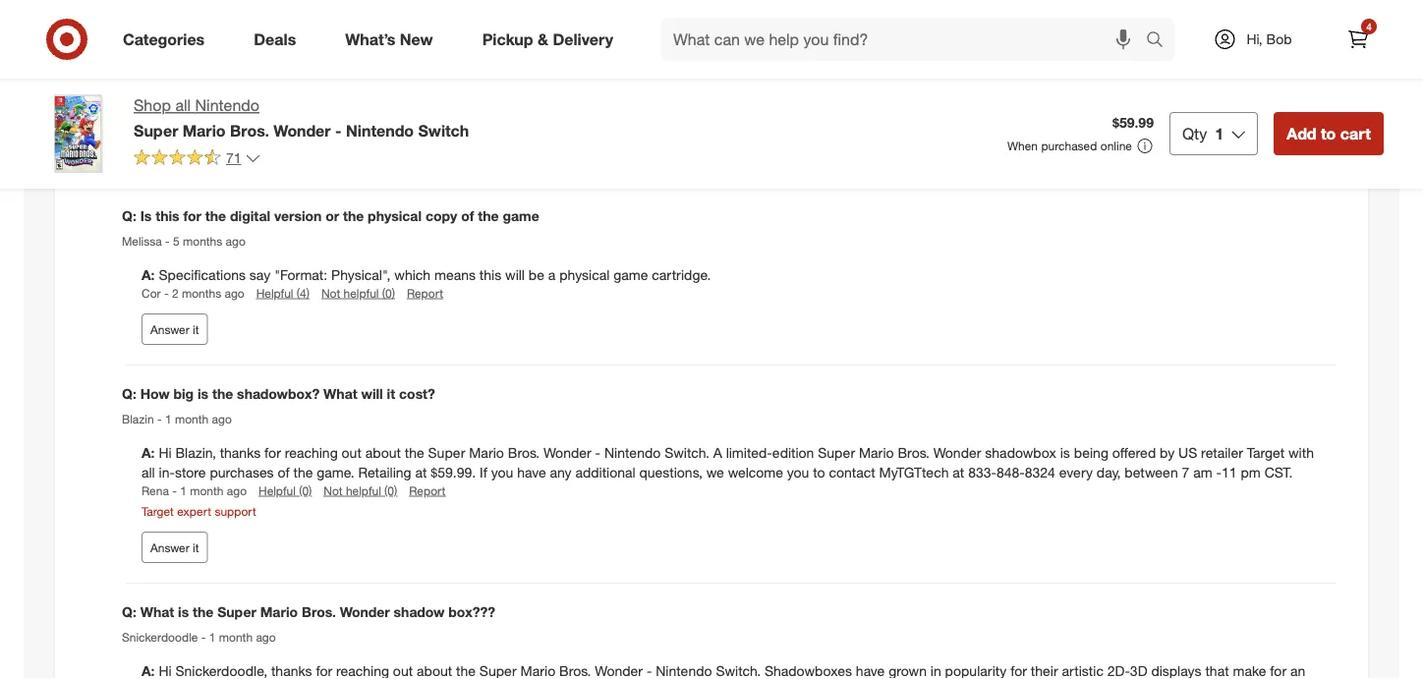 Task type: describe. For each thing, give the bounding box(es) containing it.
popularity
[[945, 662, 1007, 679]]

is inside q: how big is the shadowbox? what will it cost? blazin - 1 month ago
[[198, 385, 208, 402]]

not helpful  (0) for means
[[321, 286, 395, 301]]

hi, bob
[[1247, 30, 1292, 48]]

hi, bri25 thanks for reaching out about the super mario bros. wonder - nintendo switch.     the shadowbox is not included with the super mario bros. wonder game.     if you have any additional questions, we welcome you to contact mytgttech at 833-848-8324 every day, between 7 am-11 pm cst.
[[142, 0, 1258, 37]]

purchased
[[1041, 139, 1097, 153]]

online
[[1101, 139, 1132, 153]]

$59.99.
[[431, 464, 476, 481]]

box
[[328, 88, 352, 106]]

offered
[[1113, 444, 1156, 461]]

3 a: from the top
[[142, 444, 159, 461]]

additional inside hi, bri25 thanks for reaching out about the super mario bros. wonder - nintendo switch.     the shadowbox is not included with the super mario bros. wonder game.     if you have any additional questions, we welcome you to contact mytgttech at 833-848-8324 every day, between 7 am-11 pm cst.
[[142, 19, 202, 37]]

shadowboxes
[[765, 662, 852, 679]]

super inside q: what is the super mario bros. wonder shadow box??? snickerdoodle - 1 month ago
[[217, 603, 257, 621]]

about for contact
[[360, 0, 396, 17]]

8324 inside hi blazin, thanks for reaching out about the super mario bros. wonder - nintendo switch.    a limited-edition super mario bros. wonder shadowbox is being offered by us retailer target with all in-store purchases of the game. retailing at $59.99.    if you have any additional questions, we welcome you to contact mytgttech at 833-848-8324 every day, between 7 am -11 pm cst.
[[1025, 464, 1056, 481]]

not inside hi, bri25 thanks for reaching out about the super mario bros. wonder - nintendo switch.     the shadowbox is not included with the super mario bros. wonder game.     if you have any additional questions, we welcome you to contact mytgttech at 833-848-8324 every day, between 7 am-11 pm cst.
[[824, 0, 844, 17]]

this inside q: is this for the digital version or the physical copy of the game melissa - 5 months ago
[[156, 208, 179, 225]]

their
[[1031, 662, 1058, 679]]

5
[[173, 234, 180, 248]]

it inside q: how big is the shadowbox? what will it cost? blazin - 1 month ago
[[387, 385, 395, 402]]

(0) right deals at top
[[305, 39, 318, 54]]

2 vertical spatial not helpful  (0) button
[[324, 482, 397, 499]]

what's new
[[345, 30, 433, 49]]

you up search
[[1177, 0, 1199, 17]]

artistic
[[1062, 662, 1104, 679]]

months for rena
[[190, 39, 229, 54]]

2 a: from the top
[[142, 266, 155, 283]]

physical",
[[331, 266, 391, 283]]

edition
[[772, 444, 814, 461]]

(3)
[[390, 39, 403, 54]]

while
[[543, 88, 575, 106]]

cst. inside hi blazin, thanks for reaching out about the super mario bros. wonder - nintendo switch.    a limited-edition super mario bros. wonder shadowbox is being offered by us retailer target with all in-store purchases of the game. retailing at $59.99.    if you have any additional questions, we welcome you to contact mytgttech at 833-848-8324 every day, between 7 am -11 pm cst.
[[1265, 464, 1293, 481]]

when
[[1007, 139, 1038, 153]]

1 down the store
[[180, 483, 187, 498]]

answer it for this
[[150, 322, 199, 337]]

for for is
[[183, 208, 201, 225]]

(0) down deals link on the top
[[305, 108, 318, 123]]

month inside q: how big is the shadowbox? what will it cost? blazin - 1 month ago
[[175, 411, 209, 426]]

- inside q: is this for the digital version or the physical copy of the game melissa - 5 months ago
[[165, 234, 170, 248]]

retailing
[[358, 464, 412, 481]]

limited-
[[726, 444, 772, 461]]

you down edition
[[787, 464, 809, 481]]

q: is this for the digital version or the physical copy of the game melissa - 5 months ago
[[122, 208, 539, 248]]

snickerdoodle,
[[175, 662, 267, 679]]

1 vertical spatial with
[[397, 88, 422, 106]]

with inside hi, bri25 thanks for reaching out about the super mario bros. wonder - nintendo switch.     the shadowbox is not included with the super mario bros. wonder game.     if you have any additional questions, we welcome you to contact mytgttech at 833-848-8324 every day, between 7 am-11 pm cst.
[[904, 0, 930, 17]]

am
[[1194, 464, 1213, 481]]

pickup
[[482, 30, 533, 49]]

&
[[538, 30, 548, 49]]

version
[[274, 208, 322, 225]]

ago down true.
[[233, 108, 253, 123]]

questions, inside hi, bri25 thanks for reaching out about the super mario bros. wonder - nintendo switch.     the shadowbox is not included with the super mario bros. wonder game.     if you have any additional questions, we welcome you to contact mytgttech at 833-848-8324 every day, between 7 am-11 pm cst.
[[206, 19, 269, 37]]

8324 inside hi, bri25 thanks for reaching out about the super mario bros. wonder - nintendo switch.     the shadowbox is not included with the super mario bros. wonder game.     if you have any additional questions, we welcome you to contact mytgttech at 833-848-8324 every day, between 7 am-11 pm cst.
[[591, 19, 622, 37]]

big
[[173, 385, 194, 402]]

of inside hi blazin, thanks for reaching out about the super mario bros. wonder - nintendo switch.    a limited-edition super mario bros. wonder shadowbox is being offered by us retailer target with all in-store purchases of the game. retailing at $59.99.    if you have any additional questions, we welcome you to contact mytgttech at 833-848-8324 every day, between 7 am -11 pm cst.
[[278, 464, 290, 481]]

3d
[[1130, 662, 1148, 679]]

0 vertical spatial this
[[159, 88, 181, 106]]

it down fallgirl - 1 month ago
[[193, 144, 199, 159]]

or
[[326, 208, 339, 225]]

is inside hi, bri25 thanks for reaching out about the super mario bros. wonder - nintendo switch.     the shadowbox is not included with the super mario bros. wonder game.     if you have any additional questions, we welcome you to contact mytgttech at 833-848-8324 every day, between 7 am-11 pm cst.
[[810, 0, 820, 17]]

2 for rena
[[180, 39, 187, 54]]

1 inside q: what is the super mario bros. wonder shadow box??? snickerdoodle - 1 month ago
[[209, 629, 216, 644]]

being
[[1074, 444, 1109, 461]]

q: for q: is this for the digital version or the physical copy of the game
[[122, 208, 136, 225]]

nintendo for blazin,
[[605, 444, 661, 461]]

switch. for shadowboxes
[[716, 662, 761, 679]]

cor - 2 months ago
[[142, 286, 244, 301]]

to inside hi blazin, thanks for reaching out about the super mario bros. wonder - nintendo switch.    a limited-edition super mario bros. wonder shadowbox is being offered by us retailer target with all in-store purchases of the game. retailing at $59.99.    if you have any additional questions, we welcome you to contact mytgttech at 833-848-8324 every day, between 7 am -11 pm cst.
[[813, 464, 825, 481]]

helpful  (4) button
[[256, 285, 310, 302]]

bros. inside hi snickerdoodle, thanks for reaching out about the super mario bros. wonder - nintendo switch.    shadowboxes have grown in popularity for their artistic 2d-3d displays that make for an
[[559, 662, 591, 679]]

- inside shop all nintendo super mario bros. wonder - nintendo switch
[[335, 121, 342, 140]]

have inside hi snickerdoodle, thanks for reaching out about the super mario bros. wonder - nintendo switch.    shadowboxes have grown in popularity for their artistic 2d-3d displays that make for an
[[856, 662, 885, 679]]

"format:
[[274, 266, 328, 283]]

ago down purchases
[[227, 483, 247, 498]]

answer it button for this
[[142, 313, 208, 345]]

last.
[[634, 88, 659, 106]]

make
[[1233, 662, 1267, 679]]

target inside hi blazin, thanks for reaching out about the super mario bros. wonder - nintendo switch.    a limited-edition super mario bros. wonder shadowbox is being offered by us retailer target with all in-store purchases of the game. retailing at $59.99.    if you have any additional questions, we welcome you to contact mytgttech at 833-848-8324 every day, between 7 am -11 pm cst.
[[1247, 444, 1285, 461]]

wonder inside hi snickerdoodle, thanks for reaching out about the super mario bros. wonder - nintendo switch.    shadowboxes have grown in popularity for their artistic 2d-3d displays that make for an
[[595, 662, 643, 679]]

ago inside q: what is the super mario bros. wonder shadow box??? snickerdoodle - 1 month ago
[[256, 629, 276, 644]]

reaching inside hi snickerdoodle, thanks for reaching out about the super mario bros. wonder - nintendo switch.    shadowboxes have grown in popularity for their artistic 2d-3d displays that make for an
[[336, 662, 389, 679]]

- inside hi, bri25 thanks for reaching out about the super mario bros. wonder - nintendo switch.     the shadowbox is not included with the super mario bros. wonder game.     if you have any additional questions, we welcome you to contact mytgttech at 833-848-8324 every day, between 7 am-11 pm cst.
[[590, 0, 596, 17]]

specifications
[[159, 266, 246, 283]]

qty
[[1182, 124, 1207, 143]]

- inside q: how big is the shadowbox? what will it cost? blazin - 1 month ago
[[157, 411, 162, 426]]

not helpful  (0) button for means
[[321, 285, 395, 302]]

2 for cor
[[172, 286, 178, 301]]

the right copy
[[478, 208, 499, 225]]

game inside q: is this for the digital version or the physical copy of the game melissa - 5 months ago
[[503, 208, 539, 225]]

store
[[175, 464, 206, 481]]

included
[[848, 0, 901, 17]]

833- inside hi, bri25 thanks for reaching out about the super mario bros. wonder - nintendo switch.     the shadowbox is not included with the super mario bros. wonder game.     if you have any additional questions, we welcome you to contact mytgttech at 833-848-8324 every day, between 7 am-11 pm cst.
[[534, 19, 563, 37]]

if inside hi, bri25 thanks for reaching out about the super mario bros. wonder - nintendo switch.     the shadowbox is not included with the super mario bros. wonder game.     if you have any additional questions, we welcome you to contact mytgttech at 833-848-8324 every day, between 7 am-11 pm cst.
[[1166, 0, 1174, 17]]

have inside hi blazin, thanks for reaching out about the super mario bros. wonder - nintendo switch.    a limited-edition super mario bros. wonder shadowbox is being offered by us retailer target with all in-store purchases of the game. retailing at $59.99.    if you have any additional questions, we welcome you to contact mytgttech at 833-848-8324 every day, between 7 am -11 pm cst.
[[517, 464, 546, 481]]

stores
[[502, 88, 540, 106]]

833- inside hi blazin, thanks for reaching out about the super mario bros. wonder - nintendo switch.    a limited-edition super mario bros. wonder shadowbox is being offered by us retailer target with all in-store purchases of the game. retailing at $59.99.    if you have any additional questions, we welcome you to contact mytgttech at 833-848-8324 every day, between 7 am -11 pm cst.
[[968, 464, 997, 481]]

welcome inside hi, bri25 thanks for reaching out about the super mario bros. wonder - nintendo switch.     the shadowbox is not included with the super mario bros. wonder game.     if you have any additional questions, we welcome you to contact mytgttech at 833-848-8324 every day, between 7 am-11 pm cst.
[[294, 19, 349, 37]]

2 horizontal spatial at
[[953, 464, 965, 481]]

1 vertical spatial physical
[[560, 266, 610, 283]]

snickerdoodle
[[122, 629, 198, 644]]

super up new
[[423, 0, 460, 17]]

what inside q: what is the super mario bros. wonder shadow box??? snickerdoodle - 1 month ago
[[140, 603, 174, 621]]

new
[[400, 30, 433, 49]]

cost?
[[399, 385, 435, 402]]

1 right qty
[[1215, 124, 1224, 143]]

2 vertical spatial this
[[480, 266, 501, 283]]

bri25
[[178, 0, 211, 17]]

thanks for blazin,
[[220, 444, 261, 461]]

pm inside hi, bri25 thanks for reaching out about the super mario bros. wonder - nintendo switch.     the shadowbox is not included with the super mario bros. wonder game.     if you have any additional questions, we welcome you to contact mytgttech at 833-848-8324 every day, between 7 am-11 pm cst.
[[803, 19, 823, 37]]

expert
[[177, 504, 211, 519]]

helpful  (4)
[[256, 286, 310, 301]]

retailer
[[1201, 444, 1243, 461]]

shadow inside q: what is the super mario bros. wonder shadow box??? snickerdoodle - 1 month ago
[[394, 603, 445, 621]]

report for fallgirl - 1 month ago
[[416, 108, 452, 123]]

0 horizontal spatial shadow
[[277, 88, 325, 106]]

helpful  (0) for fallgirl - 1 month ago
[[265, 108, 318, 123]]

every inside hi, bri25 thanks for reaching out about the super mario bros. wonder - nintendo switch.     the shadowbox is not included with the super mario bros. wonder game.     if you have any additional questions, we welcome you to contact mytgttech at 833-848-8324 every day, between 7 am-11 pm cst.
[[626, 19, 659, 37]]

1 inside q: how big is the shadowbox? what will it cost? blazin - 1 month ago
[[165, 411, 172, 426]]

0 horizontal spatial not
[[198, 88, 218, 106]]

the up retailing
[[405, 444, 424, 461]]

out for contact
[[337, 0, 357, 17]]

super inside shop all nintendo super mario bros. wonder - nintendo switch
[[134, 121, 178, 140]]

helpful for cor - 2 months ago
[[256, 286, 293, 301]]

not helpful  (3) button
[[330, 38, 403, 55]]

a
[[713, 444, 722, 461]]

(0) down the which
[[382, 286, 395, 301]]

am-
[[760, 19, 784, 37]]

blazin,
[[175, 444, 216, 461]]

how
[[140, 385, 170, 402]]

1 horizontal spatial game
[[614, 266, 648, 283]]

71 link
[[134, 148, 261, 171]]

it down expert
[[193, 540, 199, 555]]

search
[[1137, 32, 1185, 51]]

shadowbox?
[[237, 385, 320, 402]]

not for rena - 1 month ago
[[324, 483, 343, 498]]

an
[[1291, 662, 1306, 679]]

not helpful  (3)
[[330, 39, 403, 54]]

is inside hi blazin, thanks for reaching out about the super mario bros. wonder - nintendo switch.    a limited-edition super mario bros. wonder shadowbox is being offered by us retailer target with all in-store purchases of the game. retailing at $59.99.    if you have any additional questions, we welcome you to contact mytgttech at 833-848-8324 every day, between 7 am -11 pm cst.
[[1060, 444, 1070, 461]]

helpful  (0) button for fallgirl - 1 month ago
[[265, 107, 318, 124]]

add to cart button
[[1274, 112, 1384, 155]]

the right purchases
[[293, 464, 313, 481]]

nintendo for snickerdoodle,
[[656, 662, 712, 679]]

a: specifications say "format: physical", which means this will be a physical game cartridge.
[[142, 266, 711, 283]]

all inside hi blazin, thanks for reaching out about the super mario bros. wonder - nintendo switch.    a limited-edition super mario bros. wonder shadowbox is being offered by us retailer target with all in-store purchases of the game. retailing at $59.99.    if you have any additional questions, we welcome you to contact mytgttech at 833-848-8324 every day, between 7 am -11 pm cst.
[[142, 464, 155, 481]]

bros. inside q: what is the super mario bros. wonder shadow box??? snickerdoodle - 1 month ago
[[302, 603, 336, 621]]

copy
[[426, 208, 457, 225]]

every inside hi blazin, thanks for reaching out about the super mario bros. wonder - nintendo switch.    a limited-edition super mario bros. wonder shadowbox is being offered by us retailer target with all in-store purchases of the game. retailing at $59.99.    if you have any additional questions, we welcome you to contact mytgttech at 833-848-8324 every day, between 7 am -11 pm cst.
[[1059, 464, 1093, 481]]

delivery
[[553, 30, 613, 49]]

shop
[[134, 96, 171, 115]]

be
[[529, 266, 545, 283]]

cst. inside hi, bri25 thanks for reaching out about the super mario bros. wonder - nintendo switch.     the shadowbox is not included with the super mario bros. wonder game.     if you have any additional questions, we welcome you to contact mytgttech at 833-848-8324 every day, between 7 am-11 pm cst.
[[827, 19, 855, 37]]

target expert support
[[142, 504, 256, 519]]

wonder inside shop all nintendo super mario bros. wonder - nintendo switch
[[274, 121, 331, 140]]

1 answer from the top
[[150, 144, 189, 159]]

you up not helpful  (3)
[[353, 19, 375, 37]]

months for cor
[[182, 286, 221, 301]]

of inside q: is this for the digital version or the physical copy of the game melissa - 5 months ago
[[461, 208, 474, 225]]

helpful for rena - 2 months ago
[[352, 39, 387, 54]]

for for bri25
[[260, 0, 276, 17]]

deals
[[254, 30, 296, 49]]

rena - 2 months ago
[[142, 39, 253, 54]]

for left their
[[1011, 662, 1027, 679]]

helpful  (0) for rena - 2 months ago
[[264, 39, 318, 54]]

is inside q: what is the super mario bros. wonder shadow box??? snickerdoodle - 1 month ago
[[178, 603, 189, 621]]

(0) down q: how big is the shadowbox? what will it cost? blazin - 1 month ago
[[299, 483, 312, 498]]

hi snickerdoodle, thanks for reaching out about the super mario bros. wonder - nintendo switch.    shadowboxes have grown in popularity for their artistic 2d-3d displays that make for an
[[142, 662, 1306, 679]]

contact inside hi blazin, thanks for reaching out about the super mario bros. wonder - nintendo switch.    a limited-edition super mario bros. wonder shadowbox is being offered by us retailer target with all in-store purchases of the game. retailing at $59.99.    if you have any additional questions, we welcome you to contact mytgttech at 833-848-8324 every day, between 7 am -11 pm cst.
[[829, 464, 876, 481]]

means
[[435, 266, 476, 283]]

add to cart
[[1287, 124, 1371, 143]]

not helpful  (0) for shadow
[[330, 108, 404, 123]]

bob
[[1267, 30, 1292, 48]]

grown
[[889, 662, 927, 679]]

for left an
[[1270, 662, 1287, 679]]

in inside hi snickerdoodle, thanks for reaching out about the super mario bros. wonder - nintendo switch.    shadowboxes have grown in popularity for their artistic 2d-3d displays that make for an
[[931, 662, 941, 679]]

11 inside hi, bri25 thanks for reaching out about the super mario bros. wonder - nintendo switch.     the shadowbox is not included with the super mario bros. wonder game.     if you have any additional questions, we welcome you to contact mytgttech at 833-848-8324 every day, between 7 am-11 pm cst.
[[784, 19, 799, 37]]

- inside q: what is the super mario bros. wonder shadow box??? snickerdoodle - 1 month ago
[[201, 629, 206, 644]]

game. inside hi, bri25 thanks for reaching out about the super mario bros. wonder - nintendo switch.     the shadowbox is not included with the super mario bros. wonder game.     if you have any additional questions, we welcome you to contact mytgttech at 833-848-8324 every day, between 7 am-11 pm cst.
[[1124, 0, 1162, 17]]

(4)
[[297, 286, 310, 301]]

we inside hi blazin, thanks for reaching out about the super mario bros. wonder - nintendo switch.    a limited-edition super mario bros. wonder shadowbox is being offered by us retailer target with all in-store purchases of the game. retailing at $59.99.    if you have any additional questions, we welcome you to contact mytgttech at 833-848-8324 every day, between 7 am -11 pm cst.
[[707, 464, 724, 481]]

4
[[1367, 20, 1372, 32]]

848- inside hi blazin, thanks for reaching out about the super mario bros. wonder - nintendo switch.    a limited-edition super mario bros. wonder shadowbox is being offered by us retailer target with all in-store purchases of the game. retailing at $59.99.    if you have any additional questions, we welcome you to contact mytgttech at 833-848-8324 every day, between 7 am -11 pm cst.
[[997, 464, 1025, 481]]

11 inside hi blazin, thanks for reaching out about the super mario bros. wonder - nintendo switch.    a limited-edition super mario bros. wonder shadowbox is being offered by us retailer target with all in-store purchases of the game. retailing at $59.99.    if you have any additional questions, we welcome you to contact mytgttech at 833-848-8324 every day, between 7 am -11 pm cst.
[[1222, 464, 1237, 481]]

1 a: from the top
[[142, 88, 155, 106]]

report for rena - 2 months ago
[[415, 39, 452, 54]]

the right true.
[[253, 88, 273, 106]]

hi for blazin,
[[159, 444, 172, 461]]

month up target expert support
[[190, 483, 224, 498]]

hi, for bob
[[1247, 30, 1263, 48]]

4 link
[[1337, 18, 1380, 61]]

deals link
[[237, 18, 321, 61]]

to inside hi, bri25 thanks for reaching out about the super mario bros. wonder - nintendo switch.     the shadowbox is not included with the super mario bros. wonder game.     if you have any additional questions, we welcome you to contact mytgttech at 833-848-8324 every day, between 7 am-11 pm cst.
[[379, 19, 391, 37]]

pickup & delivery
[[482, 30, 613, 49]]

us
[[1179, 444, 1198, 461]]

ago down 'specifications'
[[225, 286, 244, 301]]

7 inside hi blazin, thanks for reaching out about the super mario bros. wonder - nintendo switch.    a limited-edition super mario bros. wonder shadowbox is being offered by us retailer target with all in-store purchases of the game. retailing at $59.99.    if you have any additional questions, we welcome you to contact mytgttech at 833-848-8324 every day, between 7 am -11 pm cst.
[[1182, 464, 1190, 481]]

all inside shop all nintendo super mario bros. wonder - nintendo switch
[[175, 96, 191, 115]]

month down true.
[[196, 108, 230, 123]]

not for cor - 2 months ago
[[321, 286, 340, 301]]

(0) down retailing
[[384, 483, 397, 498]]

what's new link
[[329, 18, 458, 61]]

out inside hi snickerdoodle, thanks for reaching out about the super mario bros. wonder - nintendo switch.    shadowboxes have grown in popularity for their artistic 2d-3d displays that make for an
[[393, 662, 413, 679]]

that
[[1206, 662, 1229, 679]]

shop all nintendo super mario bros. wonder - nintendo switch
[[134, 96, 469, 140]]

free
[[369, 88, 393, 106]]

the inside q: how big is the shadowbox? what will it cost? blazin - 1 month ago
[[212, 385, 233, 402]]

fallgirl - 1 month ago
[[142, 108, 253, 123]]

q: what is the super mario bros. wonder shadow box??? snickerdoodle - 1 month ago
[[122, 603, 495, 644]]

switch. for the
[[660, 0, 705, 17]]

qty 1
[[1182, 124, 1224, 143]]



Task type: vqa. For each thing, say whether or not it's contained in the screenshot.
Not helpful  (0) BUTTON corresponding to means
yes



Task type: locate. For each thing, give the bounding box(es) containing it.
with inside hi blazin, thanks for reaching out about the super mario bros. wonder - nintendo switch.    a limited-edition super mario bros. wonder shadowbox is being offered by us retailer target with all in-store purchases of the game. retailing at $59.99.    if you have any additional questions, we welcome you to contact mytgttech at 833-848-8324 every day, between 7 am -11 pm cst.
[[1289, 444, 1314, 461]]

helpful for rena - 1 month ago
[[259, 483, 296, 498]]

8324
[[591, 19, 622, 37], [1025, 464, 1056, 481]]

1 vertical spatial not
[[198, 88, 218, 106]]

reaching for welcome
[[280, 0, 333, 17]]

every right delivery
[[626, 19, 659, 37]]

report button down a: specifications say "format: physical", which means this will be a physical game cartridge.
[[407, 285, 443, 302]]

helpful  (0) button for rena - 1 month ago
[[259, 482, 312, 499]]

1 down how
[[165, 411, 172, 426]]

helpful  (0) button up shop all nintendo super mario bros. wonder - nintendo switch
[[264, 38, 318, 55]]

0 vertical spatial game.
[[1124, 0, 1162, 17]]

1 vertical spatial all
[[142, 464, 155, 481]]

day, inside hi, bri25 thanks for reaching out about the super mario bros. wonder - nintendo switch.     the shadowbox is not included with the super mario bros. wonder game.     if you have any additional questions, we welcome you to contact mytgttech at 833-848-8324 every day, between 7 am-11 pm cst.
[[663, 19, 687, 37]]

between down the
[[691, 19, 744, 37]]

day, down being
[[1097, 464, 1121, 481]]

rena up shop
[[142, 39, 169, 54]]

0 vertical spatial hi
[[159, 444, 172, 461]]

what inside q: how big is the shadowbox? what will it cost? blazin - 1 month ago
[[324, 385, 357, 402]]

0 vertical spatial to
[[379, 19, 391, 37]]

shadow left box???
[[394, 603, 445, 621]]

q: left is
[[122, 208, 136, 225]]

not helpful  (0) button down physical",
[[321, 285, 395, 302]]

1 answer it button from the top
[[142, 136, 208, 167]]

1 vertical spatial contact
[[829, 464, 876, 481]]

3 answer it button from the top
[[142, 532, 208, 563]]

hi,
[[159, 0, 175, 17], [1247, 30, 1263, 48]]

for for blazin,
[[265, 444, 281, 461]]

report for rena - 1 month ago
[[409, 483, 446, 498]]

helpful for cor - 2 months ago
[[344, 286, 379, 301]]

reaching inside hi, bri25 thanks for reaching out about the super mario bros. wonder - nintendo switch.     the shadowbox is not included with the super mario bros. wonder game.     if you have any additional questions, we welcome you to contact mytgttech at 833-848-8324 every day, between 7 am-11 pm cst.
[[280, 0, 333, 17]]

answer it button for big
[[142, 532, 208, 563]]

to down edition
[[813, 464, 825, 481]]

have inside hi, bri25 thanks for reaching out about the super mario bros. wonder - nintendo switch.     the shadowbox is not included with the super mario bros. wonder game.     if you have any additional questions, we welcome you to contact mytgttech at 833-848-8324 every day, between 7 am-11 pm cst.
[[1203, 0, 1232, 17]]

is up 'snickerdoodle'
[[178, 603, 189, 621]]

answer it button down expert
[[142, 532, 208, 563]]

thanks for snickerdoodle,
[[271, 662, 312, 679]]

0 vertical spatial questions,
[[206, 19, 269, 37]]

bros. inside shop all nintendo super mario bros. wonder - nintendo switch
[[230, 121, 269, 140]]

1 horizontal spatial shadow
[[394, 603, 445, 621]]

categories
[[123, 30, 205, 49]]

1 horizontal spatial cst.
[[1265, 464, 1293, 481]]

q: inside q: what is the super mario bros. wonder shadow box??? snickerdoodle - 1 month ago
[[122, 603, 136, 621]]

contact inside hi, bri25 thanks for reaching out about the super mario bros. wonder - nintendo switch.     the shadowbox is not included with the super mario bros. wonder game.     if you have any additional questions, we welcome you to contact mytgttech at 833-848-8324 every day, between 7 am-11 pm cst.
[[395, 19, 442, 37]]

helpful  (0) for rena - 1 month ago
[[259, 483, 312, 498]]

What can we help you find? suggestions appear below search field
[[662, 18, 1151, 61]]

helpful  (0) button down purchases
[[259, 482, 312, 499]]

1 horizontal spatial with
[[904, 0, 930, 17]]

not
[[330, 39, 349, 54], [330, 108, 349, 123], [321, 286, 340, 301], [324, 483, 343, 498]]

mario inside q: what is the super mario bros. wonder shadow box??? snickerdoodle - 1 month ago
[[260, 603, 298, 621]]

at for 833-
[[519, 19, 531, 37]]

a:
[[142, 88, 155, 106], [142, 266, 155, 283], [142, 444, 159, 461], [142, 662, 159, 679]]

0 vertical spatial we
[[273, 19, 290, 37]]

hi
[[159, 444, 172, 461], [159, 662, 172, 679]]

we inside hi, bri25 thanks for reaching out about the super mario bros. wonder - nintendo switch.     the shadowbox is not included with the super mario bros. wonder game.     if you have any additional questions, we welcome you to contact mytgttech at 833-848-8324 every day, between 7 am-11 pm cst.
[[273, 19, 290, 37]]

between
[[691, 19, 744, 37], [1125, 464, 1178, 481]]

1 vertical spatial mytgttech
[[879, 464, 949, 481]]

for up purchases
[[265, 444, 281, 461]]

0 vertical spatial not
[[824, 0, 844, 17]]

for down q: what is the super mario bros. wonder shadow box??? snickerdoodle - 1 month ago
[[316, 662, 332, 679]]

mytgttech inside hi blazin, thanks for reaching out about the super mario bros. wonder - nintendo switch.    a limited-edition super mario bros. wonder shadowbox is being offered by us retailer target with all in-store purchases of the game. retailing at $59.99.    if you have any additional questions, we welcome you to contact mytgttech at 833-848-8324 every day, between 7 am -11 pm cst.
[[879, 464, 949, 481]]

will
[[505, 266, 525, 283], [361, 385, 383, 402]]

q: up 'snickerdoodle'
[[122, 603, 136, 621]]

report button down $59.99.
[[409, 482, 446, 499]]

month inside q: what is the super mario bros. wonder shadow box??? snickerdoodle - 1 month ago
[[219, 629, 253, 644]]

rena
[[142, 39, 169, 54], [142, 483, 169, 498]]

answer it down cor - 2 months ago on the top of the page
[[150, 322, 199, 337]]

rena for rena - 1 month ago
[[142, 483, 169, 498]]

helpful for fallgirl - 1 month ago
[[352, 108, 388, 123]]

helpful
[[264, 39, 302, 54], [265, 108, 302, 123], [256, 286, 293, 301], [259, 483, 296, 498]]

reaching down q: how big is the shadowbox? what will it cost? blazin - 1 month ago
[[285, 444, 338, 461]]

the up new
[[400, 0, 419, 17]]

1 vertical spatial 833-
[[968, 464, 997, 481]]

about inside hi snickerdoodle, thanks for reaching out about the super mario bros. wonder - nintendo switch.    shadowboxes have grown in popularity for their artistic 2d-3d displays that make for an
[[417, 662, 452, 679]]

is left the included
[[810, 0, 820, 17]]

0 vertical spatial in
[[487, 88, 498, 106]]

q: inside q: is this for the digital version or the physical copy of the game melissa - 5 months ago
[[122, 208, 136, 225]]

helpful  (0) button
[[264, 38, 318, 55], [265, 107, 318, 124], [259, 482, 312, 499]]

0 vertical spatial about
[[360, 0, 396, 17]]

2 vertical spatial thanks
[[271, 662, 312, 679]]

2 rena from the top
[[142, 483, 169, 498]]

mytgttech inside hi, bri25 thanks for reaching out about the super mario bros. wonder - nintendo switch.     the shadowbox is not included with the super mario bros. wonder game.     if you have any additional questions, we welcome you to contact mytgttech at 833-848-8324 every day, between 7 am-11 pm cst.
[[445, 19, 515, 37]]

2
[[180, 39, 187, 54], [172, 286, 178, 301]]

for inside hi blazin, thanks for reaching out about the super mario bros. wonder - nintendo switch.    a limited-edition super mario bros. wonder shadowbox is being offered by us retailer target with all in-store purchases of the game. retailing at $59.99.    if you have any additional questions, we welcome you to contact mytgttech at 833-848-8324 every day, between 7 am -11 pm cst.
[[265, 444, 281, 461]]

0 horizontal spatial game.
[[317, 464, 355, 481]]

game up be
[[503, 208, 539, 225]]

welcome down limited-
[[728, 464, 783, 481]]

helpful for rena - 2 months ago
[[264, 39, 302, 54]]

ago inside q: how big is the shadowbox? what will it cost? blazin - 1 month ago
[[212, 411, 232, 426]]

purchases
[[210, 464, 274, 481]]

0 horizontal spatial contact
[[395, 19, 442, 37]]

1 hi from the top
[[159, 444, 172, 461]]

not for rena - 2 months ago
[[330, 39, 349, 54]]

what right shadowbox?
[[324, 385, 357, 402]]

the inside q: what is the super mario bros. wonder shadow box??? snickerdoodle - 1 month ago
[[193, 603, 214, 621]]

1
[[187, 108, 193, 123], [1215, 124, 1224, 143], [165, 411, 172, 426], [180, 483, 187, 498], [209, 629, 216, 644]]

not helpful  (0) button for shadow
[[330, 107, 404, 124]]

switch. inside hi snickerdoodle, thanks for reaching out about the super mario bros. wonder - nintendo switch.    shadowboxes have grown in popularity for their artistic 2d-3d displays that make for an
[[716, 662, 761, 679]]

report button for fallgirl - 1 month ago
[[416, 107, 452, 124]]

2 vertical spatial out
[[393, 662, 413, 679]]

any inside hi blazin, thanks for reaching out about the super mario bros. wonder - nintendo switch.    a limited-edition super mario bros. wonder shadowbox is being offered by us retailer target with all in-store purchases of the game. retailing at $59.99.    if you have any additional questions, we welcome you to contact mytgttech at 833-848-8324 every day, between 7 am -11 pm cst.
[[550, 464, 572, 481]]

helpful inside button
[[256, 286, 293, 301]]

digital
[[230, 208, 270, 225]]

1 vertical spatial welcome
[[728, 464, 783, 481]]

- inside hi snickerdoodle, thanks for reaching out about the super mario bros. wonder - nintendo switch.    shadowboxes have grown in popularity for their artistic 2d-3d displays that make for an
[[647, 662, 652, 679]]

additional inside hi blazin, thanks for reaching out about the super mario bros. wonder - nintendo switch.    a limited-edition super mario bros. wonder shadowbox is being offered by us retailer target with all in-store purchases of the game. retailing at $59.99.    if you have any additional questions, we welcome you to contact mytgttech at 833-848-8324 every day, between 7 am -11 pm cst.
[[576, 464, 636, 481]]

answer down fallgirl
[[150, 144, 189, 159]]

to right "add"
[[1321, 124, 1336, 143]]

1 vertical spatial target
[[142, 504, 174, 519]]

super right edition
[[818, 444, 855, 461]]

every
[[626, 19, 659, 37], [1059, 464, 1093, 481]]

day, right delivery
[[663, 19, 687, 37]]

1 horizontal spatial we
[[707, 464, 724, 481]]

not helpful  (0) button down free
[[330, 107, 404, 124]]

not for fallgirl - 1 month ago
[[330, 108, 349, 123]]

hi inside hi blazin, thanks for reaching out about the super mario bros. wonder - nintendo switch.    a limited-edition super mario bros. wonder shadowbox is being offered by us retailer target with all in-store purchases of the game. retailing at $59.99.    if you have any additional questions, we welcome you to contact mytgttech at 833-848-8324 every day, between 7 am -11 pm cst.
[[159, 444, 172, 461]]

month up snickerdoodle,
[[219, 629, 253, 644]]

helpful down deals link on the top
[[265, 108, 302, 123]]

0 horizontal spatial target
[[142, 504, 174, 519]]

the left 'digital'
[[205, 208, 226, 225]]

physical inside q: is this for the digital version or the physical copy of the game melissa - 5 months ago
[[368, 208, 422, 225]]

2 vertical spatial reaching
[[336, 662, 389, 679]]

report for cor - 2 months ago
[[407, 286, 443, 301]]

shadowbox inside hi, bri25 thanks for reaching out about the super mario bros. wonder - nintendo switch.     the shadowbox is not included with the super mario bros. wonder game.     if you have any additional questions, we welcome you to contact mytgttech at 833-848-8324 every day, between 7 am-11 pm cst.
[[735, 0, 807, 17]]

1 horizontal spatial physical
[[560, 266, 610, 283]]

answer for big
[[150, 540, 189, 555]]

2 vertical spatial not helpful  (0)
[[324, 483, 397, 498]]

2 q: from the top
[[122, 385, 136, 402]]

1 vertical spatial cst.
[[1265, 464, 1293, 481]]

helpful for rena - 1 month ago
[[346, 483, 381, 498]]

you right $59.99.
[[491, 464, 513, 481]]

image of super mario bros. wonder - nintendo switch image
[[39, 94, 118, 173]]

the right or
[[343, 208, 364, 225]]

0 horizontal spatial shadowbox
[[735, 0, 807, 17]]

2 vertical spatial helpful  (0)
[[259, 483, 312, 498]]

1 horizontal spatial questions,
[[639, 464, 703, 481]]

3 answer it from the top
[[150, 540, 199, 555]]

1 vertical spatial thanks
[[220, 444, 261, 461]]

0 horizontal spatial physical
[[368, 208, 422, 225]]

super up "what can we help you find? suggestions appear below" search field
[[957, 0, 994, 17]]

2 vertical spatial q:
[[122, 603, 136, 621]]

helpful inside button
[[352, 39, 387, 54]]

wonder inside q: what is the super mario bros. wonder shadow box??? snickerdoodle - 1 month ago
[[340, 603, 390, 621]]

answer down expert
[[150, 540, 189, 555]]

about down box???
[[417, 662, 452, 679]]

is right box
[[355, 88, 365, 106]]

for inside hi, bri25 thanks for reaching out about the super mario bros. wonder - nintendo switch.     the shadowbox is not included with the super mario bros. wonder game.     if you have any additional questions, we welcome you to contact mytgttech at 833-848-8324 every day, between 7 am-11 pm cst.
[[260, 0, 276, 17]]

pm right am-
[[803, 19, 823, 37]]

helpful for fallgirl - 1 month ago
[[265, 108, 302, 123]]

not up fallgirl - 1 month ago
[[198, 88, 218, 106]]

report button right '(3)'
[[415, 38, 452, 55]]

2 answer it button from the top
[[142, 313, 208, 345]]

shadow
[[277, 88, 325, 106], [394, 603, 445, 621]]

q: for q: how big is the shadowbox? what will it cost?
[[122, 385, 136, 402]]

0 horizontal spatial 833-
[[534, 19, 563, 37]]

thanks inside hi blazin, thanks for reaching out about the super mario bros. wonder - nintendo switch.    a limited-edition super mario bros. wonder shadowbox is being offered by us retailer target with all in-store purchases of the game. retailing at $59.99.    if you have any additional questions, we welcome you to contact mytgttech at 833-848-8324 every day, between 7 am -11 pm cst.
[[220, 444, 261, 461]]

is up fallgirl - 1 month ago
[[184, 88, 194, 106]]

month down big
[[175, 411, 209, 426]]

switch. inside hi, bri25 thanks for reaching out about the super mario bros. wonder - nintendo switch.     the shadowbox is not included with the super mario bros. wonder game.     if you have any additional questions, we welcome you to contact mytgttech at 833-848-8324 every day, between 7 am-11 pm cst.
[[660, 0, 705, 17]]

hi for snickerdoodle,
[[159, 662, 172, 679]]

not
[[824, 0, 844, 17], [198, 88, 218, 106]]

1 vertical spatial about
[[365, 444, 401, 461]]

1 horizontal spatial target
[[1247, 444, 1285, 461]]

pickup & delivery link
[[466, 18, 638, 61]]

search button
[[1137, 18, 1185, 65]]

helpful  (0) down purchases
[[259, 483, 312, 498]]

day, inside hi blazin, thanks for reaching out about the super mario bros. wonder - nintendo switch.    a limited-edition super mario bros. wonder shadowbox is being offered by us retailer target with all in-store purchases of the game. retailing at $59.99.    if you have any additional questions, we welcome you to contact mytgttech at 833-848-8324 every day, between 7 am -11 pm cst.
[[1097, 464, 1121, 481]]

months down bri25
[[190, 39, 229, 54]]

switch. left shadowboxes
[[716, 662, 761, 679]]

month
[[196, 108, 230, 123], [175, 411, 209, 426], [190, 483, 224, 498], [219, 629, 253, 644]]

if up search
[[1166, 0, 1174, 17]]

when purchased online
[[1007, 139, 1132, 153]]

switch.
[[660, 0, 705, 17], [665, 444, 710, 461], [716, 662, 761, 679]]

1 vertical spatial 11
[[1222, 464, 1237, 481]]

ago inside q: is this for the digital version or the physical copy of the game melissa - 5 months ago
[[226, 234, 246, 248]]

box???
[[449, 603, 495, 621]]

will inside q: how big is the shadowbox? what will it cost? blazin - 1 month ago
[[361, 385, 383, 402]]

reaching for purchases
[[285, 444, 338, 461]]

3 q: from the top
[[122, 603, 136, 621]]

1 vertical spatial any
[[550, 464, 572, 481]]

1 horizontal spatial game.
[[1124, 0, 1162, 17]]

answer it for big
[[150, 540, 199, 555]]

2d-
[[1108, 662, 1130, 679]]

1 horizontal spatial what
[[324, 385, 357, 402]]

rena for rena - 2 months ago
[[142, 39, 169, 54]]

2 answer it from the top
[[150, 322, 199, 337]]

welcome inside hi blazin, thanks for reaching out about the super mario bros. wonder - nintendo switch.    a limited-edition super mario bros. wonder shadowbox is being offered by us retailer target with all in-store purchases of the game. retailing at $59.99.    if you have any additional questions, we welcome you to contact mytgttech at 833-848-8324 every day, between 7 am -11 pm cst.
[[728, 464, 783, 481]]

months right 5
[[183, 234, 222, 248]]

for inside q: is this for the digital version or the physical copy of the game melissa - 5 months ago
[[183, 208, 201, 225]]

report button for cor - 2 months ago
[[407, 285, 443, 302]]

answer for this
[[150, 322, 189, 337]]

a: this is not true. the shadow box is free with purchase in stores while supplies last.
[[142, 88, 659, 106]]

2 down bri25
[[180, 39, 187, 54]]

1 vertical spatial shadow
[[394, 603, 445, 621]]

helpful  (0) down deals link on the top
[[265, 108, 318, 123]]

this up fallgirl
[[159, 88, 181, 106]]

about
[[360, 0, 396, 17], [365, 444, 401, 461], [417, 662, 452, 679]]

thanks down q: what is the super mario bros. wonder shadow box??? snickerdoodle - 1 month ago
[[271, 662, 312, 679]]

2 answer from the top
[[150, 322, 189, 337]]

1 horizontal spatial hi,
[[1247, 30, 1263, 48]]

welcome
[[294, 19, 349, 37], [728, 464, 783, 481]]

4 a: from the top
[[142, 662, 159, 679]]

thanks inside hi, bri25 thanks for reaching out about the super mario bros. wonder - nintendo switch.     the shadowbox is not included with the super mario bros. wonder game.     if you have any additional questions, we welcome you to contact mytgttech at 833-848-8324 every day, between 7 am-11 pm cst.
[[215, 0, 256, 17]]

1 horizontal spatial 11
[[1222, 464, 1237, 481]]

wonder
[[539, 0, 586, 17], [1073, 0, 1120, 17], [274, 121, 331, 140], [544, 444, 592, 461], [934, 444, 981, 461], [340, 603, 390, 621], [595, 662, 643, 679]]

a: up cor
[[142, 266, 155, 283]]

super inside hi snickerdoodle, thanks for reaching out about the super mario bros. wonder - nintendo switch.    shadowboxes have grown in popularity for their artistic 2d-3d displays that make for an
[[480, 662, 517, 679]]

report button for rena - 1 month ago
[[409, 482, 446, 499]]

out inside hi, bri25 thanks for reaching out about the super mario bros. wonder - nintendo switch.     the shadowbox is not included with the super mario bros. wonder game.     if you have any additional questions, we welcome you to contact mytgttech at 833-848-8324 every day, between 7 am-11 pm cst.
[[337, 0, 357, 17]]

answer it button
[[142, 136, 208, 167], [142, 313, 208, 345], [142, 532, 208, 563]]

if right $59.99.
[[480, 464, 487, 481]]

reaching
[[280, 0, 333, 17], [285, 444, 338, 461], [336, 662, 389, 679]]

1 vertical spatial months
[[183, 234, 222, 248]]

0 vertical spatial not helpful  (0) button
[[330, 107, 404, 124]]

the inside hi snickerdoodle, thanks for reaching out about the super mario bros. wonder - nintendo switch.    shadowboxes have grown in popularity for their artistic 2d-3d displays that make for an
[[456, 662, 476, 679]]

switch
[[418, 121, 469, 140]]

answer it down fallgirl
[[150, 144, 199, 159]]

$59.99
[[1113, 114, 1154, 131]]

0 vertical spatial if
[[1166, 0, 1174, 17]]

hi, for bri25
[[159, 0, 175, 17]]

nintendo inside hi, bri25 thanks for reaching out about the super mario bros. wonder - nintendo switch.     the shadowbox is not included with the super mario bros. wonder game.     if you have any additional questions, we welcome you to contact mytgttech at 833-848-8324 every day, between 7 am-11 pm cst.
[[599, 0, 656, 17]]

a: up fallgirl
[[142, 88, 155, 106]]

1 horizontal spatial will
[[505, 266, 525, 283]]

0 horizontal spatial mytgttech
[[445, 19, 515, 37]]

2 vertical spatial helpful  (0) button
[[259, 482, 312, 499]]

about for game.
[[365, 444, 401, 461]]

to
[[379, 19, 391, 37], [1321, 124, 1336, 143], [813, 464, 825, 481]]

0 vertical spatial all
[[175, 96, 191, 115]]

(0) down the a: this is not true. the shadow box is free with purchase in stores while supplies last.
[[391, 108, 404, 123]]

0 vertical spatial cst.
[[827, 19, 855, 37]]

2 vertical spatial answer it
[[150, 540, 199, 555]]

0 horizontal spatial if
[[480, 464, 487, 481]]

0 vertical spatial 11
[[784, 19, 799, 37]]

shadowbox up am-
[[735, 0, 807, 17]]

0 vertical spatial target
[[1247, 444, 1285, 461]]

q: left how
[[122, 385, 136, 402]]

for up deals at top
[[260, 0, 276, 17]]

3 answer from the top
[[150, 540, 189, 555]]

2 horizontal spatial with
[[1289, 444, 1314, 461]]

if inside hi blazin, thanks for reaching out about the super mario bros. wonder - nintendo switch.    a limited-edition super mario bros. wonder shadowbox is being offered by us retailer target with all in-store purchases of the game. retailing at $59.99.    if you have any additional questions, we welcome you to contact mytgttech at 833-848-8324 every day, between 7 am -11 pm cst.
[[480, 464, 487, 481]]

0 horizontal spatial have
[[517, 464, 546, 481]]

all left in- on the left bottom of page
[[142, 464, 155, 481]]

between inside hi, bri25 thanks for reaching out about the super mario bros. wonder - nintendo switch.     the shadowbox is not included with the super mario bros. wonder game.     if you have any additional questions, we welcome you to contact mytgttech at 833-848-8324 every day, between 7 am-11 pm cst.
[[691, 19, 744, 37]]

game left cartridge. at the left of page
[[614, 266, 648, 283]]

0 vertical spatial will
[[505, 266, 525, 283]]

0 horizontal spatial hi,
[[159, 0, 175, 17]]

0 vertical spatial any
[[1236, 0, 1258, 17]]

a: down 'snickerdoodle'
[[142, 662, 159, 679]]

it down cor - 2 months ago on the top of the page
[[193, 322, 199, 337]]

1 horizontal spatial 833-
[[968, 464, 997, 481]]

mario inside shop all nintendo super mario bros. wonder - nintendo switch
[[183, 121, 226, 140]]

the right big
[[212, 385, 233, 402]]

nintendo for bri25
[[599, 0, 656, 17]]

2 vertical spatial months
[[182, 286, 221, 301]]

displays
[[1152, 662, 1202, 679]]

is right big
[[198, 385, 208, 402]]

the
[[708, 0, 731, 17]]

1 horizontal spatial welcome
[[728, 464, 783, 481]]

hi up in- on the left bottom of page
[[159, 444, 172, 461]]

1 vertical spatial if
[[480, 464, 487, 481]]

have
[[1203, 0, 1232, 17], [517, 464, 546, 481], [856, 662, 885, 679]]

not helpful  (0) button
[[330, 107, 404, 124], [321, 285, 395, 302], [324, 482, 397, 499]]

blazin
[[122, 411, 154, 426]]

1 vertical spatial what
[[140, 603, 174, 621]]

game.
[[1124, 0, 1162, 17], [317, 464, 355, 481]]

for for snickerdoodle,
[[316, 662, 332, 679]]

nintendo inside hi blazin, thanks for reaching out about the super mario bros. wonder - nintendo switch.    a limited-edition super mario bros. wonder shadowbox is being offered by us retailer target with all in-store purchases of the game. retailing at $59.99.    if you have any additional questions, we welcome you to contact mytgttech at 833-848-8324 every day, between 7 am -11 pm cst.
[[605, 444, 661, 461]]

0 vertical spatial with
[[904, 0, 930, 17]]

by
[[1160, 444, 1175, 461]]

support
[[215, 504, 256, 519]]

0 vertical spatial of
[[461, 208, 474, 225]]

0 horizontal spatial day,
[[663, 19, 687, 37]]

1 vertical spatial answer
[[150, 322, 189, 337]]

0 horizontal spatial additional
[[142, 19, 202, 37]]

0 vertical spatial 8324
[[591, 19, 622, 37]]

(0)
[[305, 39, 318, 54], [305, 108, 318, 123], [391, 108, 404, 123], [382, 286, 395, 301], [299, 483, 312, 498], [384, 483, 397, 498]]

say
[[250, 266, 271, 283]]

0 vertical spatial what
[[324, 385, 357, 402]]

to inside add to cart button
[[1321, 124, 1336, 143]]

day,
[[663, 19, 687, 37], [1097, 464, 1121, 481]]

report right '(3)'
[[415, 39, 452, 54]]

0 horizontal spatial pm
[[803, 19, 823, 37]]

1 vertical spatial shadowbox
[[985, 444, 1057, 461]]

switch. inside hi blazin, thanks for reaching out about the super mario bros. wonder - nintendo switch.    a limited-edition super mario bros. wonder shadowbox is being offered by us retailer target with all in-store purchases of the game. retailing at $59.99.    if you have any additional questions, we welcome you to contact mytgttech at 833-848-8324 every day, between 7 am -11 pm cst.
[[665, 444, 710, 461]]

super
[[423, 0, 460, 17], [957, 0, 994, 17], [134, 121, 178, 140], [428, 444, 465, 461], [818, 444, 855, 461], [217, 603, 257, 621], [480, 662, 517, 679]]

supplies
[[579, 88, 630, 106]]

of
[[461, 208, 474, 225], [278, 464, 290, 481]]

rena down in- on the left bottom of page
[[142, 483, 169, 498]]

1 vertical spatial between
[[1125, 464, 1178, 481]]

a: down blazin
[[142, 444, 159, 461]]

pm inside hi blazin, thanks for reaching out about the super mario bros. wonder - nintendo switch.    a limited-edition super mario bros. wonder shadowbox is being offered by us retailer target with all in-store purchases of the game. retailing at $59.99.    if you have any additional questions, we welcome you to contact mytgttech at 833-848-8324 every day, between 7 am -11 pm cst.
[[1241, 464, 1261, 481]]

out for game.
[[342, 444, 362, 461]]

0 vertical spatial answer
[[150, 144, 189, 159]]

out inside hi blazin, thanks for reaching out about the super mario bros. wonder - nintendo switch.    a limited-edition super mario bros. wonder shadowbox is being offered by us retailer target with all in-store purchases of the game. retailing at $59.99.    if you have any additional questions, we welcome you to contact mytgttech at 833-848-8324 every day, between 7 am -11 pm cst.
[[342, 444, 362, 461]]

thanks inside hi snickerdoodle, thanks for reaching out about the super mario bros. wonder - nintendo switch.    shadowboxes have grown in popularity for their artistic 2d-3d displays that make for an
[[271, 662, 312, 679]]

at for $59.99.
[[415, 464, 427, 481]]

1 vertical spatial every
[[1059, 464, 1093, 481]]

the down box???
[[456, 662, 476, 679]]

848- inside hi, bri25 thanks for reaching out about the super mario bros. wonder - nintendo switch.     the shadowbox is not included with the super mario bros. wonder game.     if you have any additional questions, we welcome you to contact mytgttech at 833-848-8324 every day, between 7 am-11 pm cst.
[[563, 19, 591, 37]]

report button for rena - 2 months ago
[[415, 38, 452, 55]]

1 vertical spatial 2
[[172, 286, 178, 301]]

helpful  (0) button for rena - 2 months ago
[[264, 38, 318, 55]]

we
[[273, 19, 290, 37], [707, 464, 724, 481]]

with right retailer
[[1289, 444, 1314, 461]]

1 vertical spatial switch.
[[665, 444, 710, 461]]

q: inside q: how big is the shadowbox? what will it cost? blazin - 1 month ago
[[122, 385, 136, 402]]

0 vertical spatial welcome
[[294, 19, 349, 37]]

cor
[[142, 286, 161, 301]]

categories link
[[106, 18, 229, 61]]

not helpful  (0) button down retailing
[[324, 482, 397, 499]]

q: for q: what is the super mario bros. wonder shadow box???
[[122, 603, 136, 621]]

answer it
[[150, 144, 199, 159], [150, 322, 199, 337], [150, 540, 199, 555]]

any inside hi, bri25 thanks for reaching out about the super mario bros. wonder - nintendo switch.     the shadowbox is not included with the super mario bros. wonder game.     if you have any additional questions, we welcome you to contact mytgttech at 833-848-8324 every day, between 7 am-11 pm cst.
[[1236, 0, 1258, 17]]

with up "what can we help you find? suggestions appear below" search field
[[904, 0, 930, 17]]

1 answer it from the top
[[150, 144, 199, 159]]

additional
[[142, 19, 202, 37], [576, 464, 636, 481]]

1 vertical spatial out
[[342, 444, 362, 461]]

2 right cor
[[172, 286, 178, 301]]

0 vertical spatial reaching
[[280, 0, 333, 17]]

reaching inside hi blazin, thanks for reaching out about the super mario bros. wonder - nintendo switch.    a limited-edition super mario bros. wonder shadowbox is being offered by us retailer target with all in-store purchases of the game. retailing at $59.99.    if you have any additional questions, we welcome you to contact mytgttech at 833-848-8324 every day, between 7 am -11 pm cst.
[[285, 444, 338, 461]]

thanks for bri25
[[215, 0, 256, 17]]

mario inside hi snickerdoodle, thanks for reaching out about the super mario bros. wonder - nintendo switch.    shadowboxes have grown in popularity for their artistic 2d-3d displays that make for an
[[521, 662, 556, 679]]

0 vertical spatial have
[[1203, 0, 1232, 17]]

thanks up purchases
[[220, 444, 261, 461]]

0 horizontal spatial all
[[142, 464, 155, 481]]

melissa
[[122, 234, 162, 248]]

helpful up shop all nintendo super mario bros. wonder - nintendo switch
[[264, 39, 302, 54]]

fallgirl
[[142, 108, 175, 123]]

7 inside hi, bri25 thanks for reaching out about the super mario bros. wonder - nintendo switch.     the shadowbox is not included with the super mario bros. wonder game.     if you have any additional questions, we welcome you to contact mytgttech at 833-848-8324 every day, between 7 am-11 pm cst.
[[748, 19, 756, 37]]

0 vertical spatial 848-
[[563, 19, 591, 37]]

is
[[140, 208, 152, 225]]

2 vertical spatial have
[[856, 662, 885, 679]]

1 vertical spatial day,
[[1097, 464, 1121, 481]]

1 right fallgirl
[[187, 108, 193, 123]]

pm
[[803, 19, 823, 37], [1241, 464, 1261, 481]]

game. inside hi blazin, thanks for reaching out about the super mario bros. wonder - nintendo switch.    a limited-edition super mario bros. wonder shadowbox is being offered by us retailer target with all in-store purchases of the game. retailing at $59.99.    if you have any additional questions, we welcome you to contact mytgttech at 833-848-8324 every day, between 7 am -11 pm cst.
[[317, 464, 355, 481]]

0 horizontal spatial what
[[140, 603, 174, 621]]

2 hi from the top
[[159, 662, 172, 679]]

report down purchase
[[416, 108, 452, 123]]

between inside hi blazin, thanks for reaching out about the super mario bros. wonder - nintendo switch.    a limited-edition super mario bros. wonder shadowbox is being offered by us retailer target with all in-store purchases of the game. retailing at $59.99.    if you have any additional questions, we welcome you to contact mytgttech at 833-848-8324 every day, between 7 am -11 pm cst.
[[1125, 464, 1178, 481]]

questions, inside hi blazin, thanks for reaching out about the super mario bros. wonder - nintendo switch.    a limited-edition super mario bros. wonder shadowbox is being offered by us retailer target with all in-store purchases of the game. retailing at $59.99.    if you have any additional questions, we welcome you to contact mytgttech at 833-848-8324 every day, between 7 am -11 pm cst.
[[639, 464, 703, 481]]

the up "what can we help you find? suggestions appear below" search field
[[934, 0, 953, 17]]

cart
[[1341, 124, 1371, 143]]

1 horizontal spatial to
[[813, 464, 825, 481]]

super up $59.99.
[[428, 444, 465, 461]]

rena - 1 month ago
[[142, 483, 247, 498]]

answer down cor
[[150, 322, 189, 337]]

ago left deals at top
[[233, 39, 253, 54]]

will left cost?
[[361, 385, 383, 402]]

a
[[548, 266, 556, 283]]

ago
[[233, 39, 253, 54], [233, 108, 253, 123], [226, 234, 246, 248], [225, 286, 244, 301], [212, 411, 232, 426], [227, 483, 247, 498], [256, 629, 276, 644]]

0 horizontal spatial in
[[487, 88, 498, 106]]

0 horizontal spatial 11
[[784, 19, 799, 37]]

hi, inside hi, bri25 thanks for reaching out about the super mario bros. wonder - nintendo switch.     the shadowbox is not included with the super mario bros. wonder game.     if you have any additional questions, we welcome you to contact mytgttech at 833-848-8324 every day, between 7 am-11 pm cst.
[[159, 0, 175, 17]]

shadowbox inside hi blazin, thanks for reaching out about the super mario bros. wonder - nintendo switch.    a limited-edition super mario bros. wonder shadowbox is being offered by us retailer target with all in-store purchases of the game. retailing at $59.99.    if you have any additional questions, we welcome you to contact mytgttech at 833-848-8324 every day, between 7 am -11 pm cst.
[[985, 444, 1057, 461]]

1 rena from the top
[[142, 39, 169, 54]]

1 vertical spatial additional
[[576, 464, 636, 481]]

about inside hi, bri25 thanks for reaching out about the super mario bros. wonder - nintendo switch.     the shadowbox is not included with the super mario bros. wonder game.     if you have any additional questions, we welcome you to contact mytgttech at 833-848-8324 every day, between 7 am-11 pm cst.
[[360, 0, 396, 17]]

of right purchases
[[278, 464, 290, 481]]

about inside hi blazin, thanks for reaching out about the super mario bros. wonder - nintendo switch.    a limited-edition super mario bros. wonder shadowbox is being offered by us retailer target with all in-store purchases of the game. retailing at $59.99.    if you have any additional questions, we welcome you to contact mytgttech at 833-848-8324 every day, between 7 am -11 pm cst.
[[365, 444, 401, 461]]

switch. for a
[[665, 444, 710, 461]]

1 horizontal spatial at
[[519, 19, 531, 37]]

cst. right 'am'
[[1265, 464, 1293, 481]]

1 q: from the top
[[122, 208, 136, 225]]

months inside q: is this for the digital version or the physical copy of the game melissa - 5 months ago
[[183, 234, 222, 248]]

0 horizontal spatial welcome
[[294, 19, 349, 37]]

0 vertical spatial helpful  (0)
[[264, 39, 318, 54]]

in
[[487, 88, 498, 106], [931, 662, 941, 679]]

contact
[[395, 19, 442, 37], [829, 464, 876, 481]]

for right is
[[183, 208, 201, 225]]

0 vertical spatial answer it button
[[142, 136, 208, 167]]

report down a: specifications say "format: physical", which means this will be a physical game cartridge.
[[407, 286, 443, 301]]



